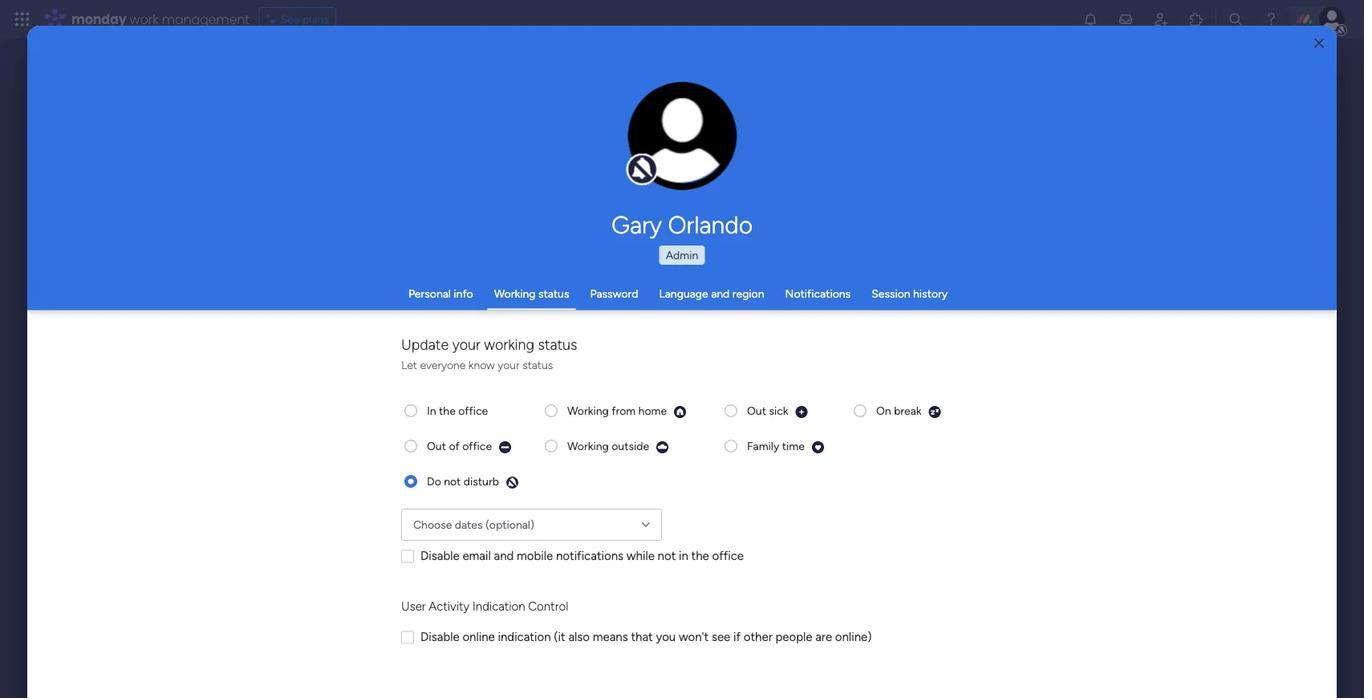Task type: vqa. For each thing, say whether or not it's contained in the screenshot.
ALSO
yes



Task type: locate. For each thing, give the bounding box(es) containing it.
if
[[734, 630, 741, 645]]

sick
[[769, 404, 789, 418]]

break
[[894, 404, 922, 418]]

preview image up disturb
[[499, 441, 512, 454]]

0 vertical spatial the
[[439, 404, 456, 418]]

working
[[494, 287, 536, 301], [568, 404, 609, 418], [568, 440, 609, 453]]

preview image right break
[[929, 405, 942, 419]]

0 vertical spatial your
[[453, 336, 481, 354]]

close image
[[1315, 38, 1325, 49]]

while
[[627, 549, 655, 564]]

2 disable from the top
[[421, 630, 460, 645]]

mobile
[[517, 549, 553, 564]]

0 vertical spatial disable
[[421, 549, 460, 564]]

means
[[593, 630, 628, 645]]

preview image right time
[[812, 441, 825, 454]]

1 vertical spatial status
[[538, 336, 578, 354]]

preview image for out of office
[[499, 441, 512, 454]]

and
[[711, 287, 730, 301], [494, 549, 514, 564]]

profile
[[687, 145, 717, 157]]

language and region link
[[660, 287, 765, 301]]

1 vertical spatial disable
[[421, 630, 460, 645]]

notifications image
[[1083, 11, 1099, 27]]

other
[[744, 630, 773, 645]]

choose
[[413, 518, 452, 532]]

orlando
[[668, 210, 753, 239]]

preview image right disturb
[[506, 476, 519, 490]]

preview image for do not disturb
[[506, 476, 519, 490]]

gary orlando dialog
[[27, 26, 1338, 698]]

management
[[162, 10, 249, 28]]

see plans
[[281, 12, 329, 26]]

0 vertical spatial office
[[459, 404, 488, 418]]

1 vertical spatial your
[[498, 358, 520, 372]]

user activity indication control
[[401, 599, 569, 614]]

personal
[[409, 287, 451, 301]]

out left of
[[427, 440, 446, 453]]

office
[[459, 404, 488, 418], [463, 440, 492, 453], [713, 549, 744, 564]]

working left outside
[[568, 440, 609, 453]]

and right email
[[494, 549, 514, 564]]

0 horizontal spatial preview image
[[674, 405, 687, 419]]

out
[[747, 404, 767, 418], [427, 440, 446, 453]]

disable
[[421, 549, 460, 564], [421, 630, 460, 645]]

language and region
[[660, 287, 765, 301]]

people
[[776, 630, 813, 645]]

preview image
[[674, 405, 687, 419], [812, 441, 825, 454]]

preview image right outside
[[656, 441, 670, 454]]

1 disable from the top
[[421, 549, 460, 564]]

control
[[529, 599, 569, 614]]

password link
[[590, 287, 639, 301]]

your up know
[[453, 336, 481, 354]]

preview image for family time
[[812, 441, 825, 454]]

1 vertical spatial working
[[568, 404, 609, 418]]

1 vertical spatial not
[[658, 549, 676, 564]]

1 vertical spatial out
[[427, 440, 446, 453]]

preview image for on break
[[929, 405, 942, 419]]

status
[[539, 287, 570, 301], [538, 336, 578, 354], [523, 358, 553, 372]]

1 horizontal spatial preview image
[[812, 441, 825, 454]]

preview image right home
[[674, 405, 687, 419]]

preview image for working outside
[[656, 441, 670, 454]]

0 vertical spatial out
[[747, 404, 767, 418]]

change profile picture button
[[628, 82, 737, 191]]

0 horizontal spatial not
[[444, 475, 461, 489]]

family time
[[747, 440, 805, 453]]

preview image
[[795, 405, 809, 419], [929, 405, 942, 419], [499, 441, 512, 454], [656, 441, 670, 454], [506, 476, 519, 490]]

office right in
[[713, 549, 744, 564]]

0 horizontal spatial out
[[427, 440, 446, 453]]

your down working
[[498, 358, 520, 372]]

1 vertical spatial and
[[494, 549, 514, 564]]

on
[[877, 404, 892, 418]]

online)
[[836, 630, 872, 645]]

status right working
[[538, 336, 578, 354]]

in the office
[[427, 404, 488, 418]]

status down working
[[523, 358, 553, 372]]

apps image
[[1189, 11, 1205, 27]]

2 vertical spatial status
[[523, 358, 553, 372]]

session history
[[872, 287, 948, 301]]

out left sick
[[747, 404, 767, 418]]

and left the region
[[711, 287, 730, 301]]

search everything image
[[1228, 11, 1244, 27]]

see
[[712, 630, 731, 645]]

monday
[[71, 10, 126, 28]]

the
[[439, 404, 456, 418], [692, 549, 710, 564]]

working outside
[[568, 440, 650, 453]]

status left password
[[539, 287, 570, 301]]

gary orlando image
[[1320, 6, 1346, 32]]

working status
[[494, 287, 570, 301]]

history
[[914, 287, 948, 301]]

office right of
[[463, 440, 492, 453]]

1 horizontal spatial and
[[711, 287, 730, 301]]

user
[[401, 599, 426, 614]]

know
[[469, 358, 495, 372]]

select product image
[[14, 11, 31, 27]]

inbox image
[[1118, 11, 1134, 27]]

update your working status let everyone know your status
[[401, 336, 578, 372]]

language
[[660, 287, 709, 301]]

0 vertical spatial not
[[444, 475, 461, 489]]

not left in
[[658, 549, 676, 564]]

of
[[449, 440, 460, 453]]

everyone
[[420, 358, 466, 372]]

working from home
[[568, 404, 667, 418]]

working left 'from'
[[568, 404, 609, 418]]

working right info
[[494, 287, 536, 301]]

disable down the "choose" at the bottom left of the page
[[421, 549, 460, 564]]

preview image right sick
[[795, 405, 809, 419]]

1 vertical spatial office
[[463, 440, 492, 453]]

office up the out of office in the left of the page
[[459, 404, 488, 418]]

not
[[444, 475, 461, 489], [658, 549, 676, 564]]

0 vertical spatial preview image
[[674, 405, 687, 419]]

your
[[453, 336, 481, 354], [498, 358, 520, 372]]

online
[[463, 630, 495, 645]]

1 horizontal spatial the
[[692, 549, 710, 564]]

notifications
[[786, 287, 851, 301]]

that
[[631, 630, 653, 645]]

1 horizontal spatial out
[[747, 404, 767, 418]]

0 horizontal spatial your
[[453, 336, 481, 354]]

0 vertical spatial and
[[711, 287, 730, 301]]

plans
[[303, 12, 329, 26]]

disable down 'activity'
[[421, 630, 460, 645]]

gary
[[612, 210, 662, 239]]

1 horizontal spatial not
[[658, 549, 676, 564]]

0 vertical spatial working
[[494, 287, 536, 301]]

on break
[[877, 404, 922, 418]]

not right do
[[444, 475, 461, 489]]

choose dates (optional)
[[413, 518, 535, 532]]

1 vertical spatial preview image
[[812, 441, 825, 454]]

monday work management
[[71, 10, 249, 28]]

2 vertical spatial working
[[568, 440, 609, 453]]

0 horizontal spatial the
[[439, 404, 456, 418]]

working status link
[[494, 287, 570, 301]]

gary orlando
[[612, 210, 753, 239]]



Task type: describe. For each thing, give the bounding box(es) containing it.
in
[[427, 404, 436, 418]]

outside
[[612, 440, 650, 453]]

disturb
[[464, 475, 499, 489]]

preview image for working from home
[[674, 405, 687, 419]]

out of office
[[427, 440, 492, 453]]

help image
[[1264, 11, 1280, 27]]

dates
[[455, 518, 483, 532]]

2 vertical spatial office
[[713, 549, 744, 564]]

0 horizontal spatial and
[[494, 549, 514, 564]]

notifications
[[556, 549, 624, 564]]

update
[[401, 336, 449, 354]]

(it
[[554, 630, 566, 645]]

disable email and mobile notifications while not in the office
[[421, 549, 744, 564]]

see
[[281, 12, 300, 26]]

picture
[[666, 158, 699, 171]]

working for working from home
[[568, 404, 609, 418]]

office for out of office
[[463, 440, 492, 453]]

activity
[[429, 599, 470, 614]]

invite members image
[[1154, 11, 1170, 27]]

1 horizontal spatial your
[[498, 358, 520, 372]]

disable for disable email and mobile notifications while not in the office
[[421, 549, 460, 564]]

family
[[747, 440, 780, 453]]

session history link
[[872, 287, 948, 301]]

working
[[484, 336, 535, 354]]

email
[[463, 549, 491, 564]]

do
[[427, 475, 441, 489]]

let
[[401, 358, 417, 372]]

home
[[639, 404, 667, 418]]

disable for disable online indication (it also means that you won't see if other people are online)
[[421, 630, 460, 645]]

1 vertical spatial the
[[692, 549, 710, 564]]

won't
[[679, 630, 709, 645]]

(optional)
[[486, 518, 535, 532]]

are
[[816, 630, 833, 645]]

session
[[872, 287, 911, 301]]

working for working status
[[494, 287, 536, 301]]

in
[[679, 549, 689, 564]]

gary orlando button
[[462, 210, 903, 239]]

office for in the office
[[459, 404, 488, 418]]

indication
[[498, 630, 551, 645]]

also
[[569, 630, 590, 645]]

personal info
[[409, 287, 473, 301]]

disable online indication (it also means that you won't see if other people are online)
[[421, 630, 872, 645]]

region
[[733, 287, 765, 301]]

0 vertical spatial status
[[539, 287, 570, 301]]

preview image for out sick
[[795, 405, 809, 419]]

out for out of office
[[427, 440, 446, 453]]

password
[[590, 287, 639, 301]]

admin
[[666, 248, 699, 262]]

out sick
[[747, 404, 789, 418]]

see plans button
[[259, 7, 336, 31]]

from
[[612, 404, 636, 418]]

indication
[[473, 599, 526, 614]]

change profile picture
[[649, 145, 717, 171]]

personal info link
[[409, 287, 473, 301]]

work
[[130, 10, 159, 28]]

time
[[783, 440, 805, 453]]

do not disturb
[[427, 475, 499, 489]]

notifications link
[[786, 287, 851, 301]]

info
[[454, 287, 473, 301]]

change
[[649, 145, 685, 157]]

out for out sick
[[747, 404, 767, 418]]

you
[[656, 630, 676, 645]]

working for working outside
[[568, 440, 609, 453]]



